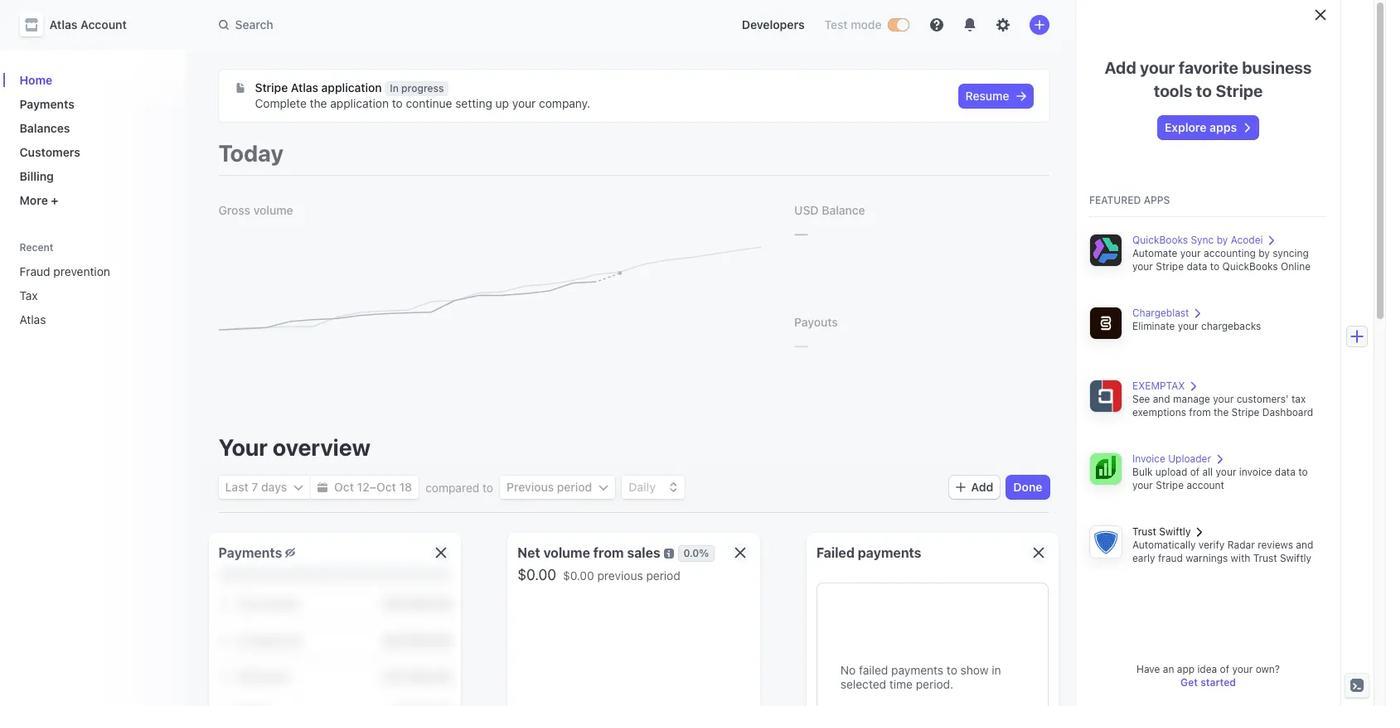 Task type: vqa. For each thing, say whether or not it's contained in the screenshot.


Task type: describe. For each thing, give the bounding box(es) containing it.
apps
[[1210, 120, 1238, 134]]

overview
[[273, 434, 371, 461]]

home
[[19, 73, 52, 87]]

explore apps link
[[1159, 116, 1259, 139]]

account
[[81, 17, 127, 32]]

svg image inside previous period popup button
[[599, 483, 609, 493]]

data inside the automate your accounting by syncing your stripe data to quickbooks online
[[1187, 260, 1208, 273]]

all
[[1203, 466, 1214, 479]]

data inside bulk upload of all your invoice data to your stripe account
[[1276, 466, 1296, 479]]

app
[[1178, 664, 1195, 676]]

fraud
[[19, 265, 50, 279]]

invoice uploader image
[[1090, 453, 1123, 486]]

chargeblast
[[1133, 307, 1190, 319]]

your down bulk on the bottom
[[1133, 479, 1154, 492]]

0 vertical spatial trust
[[1133, 526, 1157, 538]]

continue
[[406, 96, 452, 110]]

eliminate
[[1133, 320, 1176, 333]]

billing
[[19, 169, 54, 183]]

your inside the add your favorite business tools to stripe
[[1141, 58, 1176, 77]]

and inside automatically verify radar reviews and early fraud warnings with trust swiftly
[[1297, 539, 1314, 552]]

customers'
[[1237, 393, 1289, 406]]

$0.00 inside '$0.00 $0.00 previous period'
[[563, 569, 595, 583]]

payments inside the no failed payments to show in selected time period.
[[892, 664, 944, 678]]

Search text field
[[209, 10, 676, 40]]

core navigation links element
[[13, 66, 172, 214]]

payouts
[[795, 315, 838, 329]]

volume for gross
[[254, 203, 293, 217]]

period inside popup button
[[557, 480, 592, 494]]

add your favorite business tools to stripe
[[1105, 58, 1313, 100]]

featured apps
[[1090, 194, 1171, 207]]

$22,000.00
[[384, 633, 451, 647]]

customers
[[19, 145, 80, 159]]

recent
[[19, 241, 54, 254]]

invoice uploader
[[1133, 453, 1212, 465]]

your
[[219, 434, 268, 461]]

account
[[1187, 479, 1225, 492]]

svg image for resume
[[1017, 91, 1026, 101]]

exemptions
[[1133, 406, 1187, 419]]

have
[[1137, 664, 1161, 676]]

more
[[19, 193, 48, 207]]

2 oct from the left
[[377, 480, 396, 494]]

previous period
[[507, 480, 592, 494]]

1 svg image from the left
[[318, 483, 328, 493]]

of inside have an app idea of your own? get started
[[1221, 664, 1230, 676]]

apps
[[1144, 194, 1171, 207]]

atlas link
[[13, 306, 149, 333]]

automate
[[1133, 247, 1178, 260]]

compared to
[[426, 481, 494, 495]]

eliminate your chargebacks
[[1133, 320, 1262, 333]]

atlas account
[[49, 17, 127, 32]]

usd balance —
[[795, 203, 866, 243]]

online
[[1281, 260, 1311, 273]]

0 horizontal spatial by
[[1217, 234, 1229, 246]]

1 vertical spatial application
[[330, 96, 389, 110]]

pin to navigation image for tax
[[157, 289, 170, 302]]

time period.
[[890, 678, 954, 692]]

Search search field
[[209, 10, 676, 40]]

failed payments
[[817, 546, 922, 561]]

add button
[[950, 476, 1001, 499]]

complete
[[255, 96, 307, 110]]

stripe inside bulk upload of all your invoice data to your stripe account
[[1157, 479, 1185, 492]]

quickbooks inside the automate your accounting by syncing your stripe data to quickbooks online
[[1223, 260, 1279, 273]]

mode
[[851, 17, 882, 32]]

resume
[[966, 89, 1010, 103]]

test mode
[[825, 17, 882, 32]]

get
[[1181, 677, 1199, 689]]

to right compared
[[483, 481, 494, 495]]

no failed payments to show in selected time period.
[[841, 664, 1002, 692]]

developers link
[[736, 12, 812, 38]]

1 vertical spatial from
[[594, 546, 624, 561]]

exemptax image
[[1090, 380, 1123, 413]]

developers
[[742, 17, 805, 32]]

your right all
[[1216, 466, 1237, 479]]

your overview
[[219, 434, 371, 461]]

swiftly inside automatically verify radar reviews and early fraud warnings with trust swiftly
[[1281, 552, 1312, 565]]

last 7 days
[[225, 480, 287, 494]]

idea
[[1198, 664, 1218, 676]]

syncing
[[1273, 247, 1310, 260]]

oct 12 – oct 18
[[334, 480, 412, 494]]

payments link
[[13, 90, 172, 118]]

stripe inside the add your favorite business tools to stripe
[[1216, 81, 1264, 100]]

your down quickbooks sync by acodei
[[1181, 247, 1202, 260]]

balances
[[19, 121, 70, 135]]

0 vertical spatial quickbooks
[[1133, 234, 1189, 246]]

previous
[[598, 569, 643, 583]]

balances link
[[13, 114, 172, 142]]

sales
[[627, 546, 661, 561]]

done button
[[1007, 476, 1050, 499]]

trust swiftly image
[[1090, 526, 1123, 559]]

see and manage your customers' tax exemptions from the stripe dashboard
[[1133, 393, 1314, 419]]

1 oct from the left
[[334, 480, 354, 494]]

invoice
[[1133, 453, 1166, 465]]

to inside bulk upload of all your invoice data to your stripe account
[[1299, 466, 1309, 479]]

own?
[[1256, 664, 1281, 676]]

get started link
[[1181, 677, 1237, 689]]

with
[[1231, 552, 1251, 565]]

from inside see and manage your customers' tax exemptions from the stripe dashboard
[[1190, 406, 1212, 419]]

last 7 days button
[[219, 476, 310, 499]]

your down chargeblast
[[1178, 320, 1199, 333]]

settings image
[[997, 18, 1010, 32]]

last
[[225, 480, 249, 494]]

add for add your favorite business tools to stripe
[[1105, 58, 1137, 77]]

uploader
[[1169, 453, 1212, 465]]

+
[[51, 193, 58, 207]]

to inside the no failed payments to show in selected time period.
[[947, 664, 958, 678]]

quickbooks sync by acodei
[[1133, 234, 1264, 246]]

setting
[[456, 96, 493, 110]]



Task type: locate. For each thing, give the bounding box(es) containing it.
1 horizontal spatial $0.00
[[563, 569, 595, 583]]

payments up balances
[[19, 97, 75, 111]]

tax
[[1292, 393, 1307, 406]]

atlas up 'complete'
[[291, 80, 319, 95]]

0 horizontal spatial trust
[[1133, 526, 1157, 538]]

svg image inside resume link
[[1017, 91, 1026, 101]]

bulk
[[1133, 466, 1153, 479]]

0 horizontal spatial oct
[[334, 480, 354, 494]]

application left continue
[[330, 96, 389, 110]]

2 vertical spatial atlas
[[19, 313, 46, 327]]

2 vertical spatial pin to navigation image
[[157, 313, 170, 326]]

2 svg image from the left
[[599, 483, 609, 493]]

search
[[235, 17, 273, 32]]

invoice
[[1240, 466, 1273, 479]]

verify
[[1199, 539, 1225, 552]]

1 horizontal spatial oct
[[377, 480, 396, 494]]

1 horizontal spatial trust
[[1254, 552, 1278, 565]]

gross
[[219, 203, 251, 217]]

from down manage
[[1190, 406, 1212, 419]]

swiftly up automatically
[[1160, 526, 1191, 538]]

0 horizontal spatial of
[[1191, 466, 1200, 479]]

1 vertical spatial the
[[1214, 406, 1229, 419]]

trust down reviews
[[1254, 552, 1278, 565]]

stripe
[[255, 80, 288, 95], [1216, 81, 1264, 100], [1157, 260, 1185, 273], [1232, 406, 1260, 419], [1157, 479, 1185, 492]]

$0.00
[[518, 567, 557, 584], [563, 569, 595, 583]]

0 vertical spatial add
[[1105, 58, 1137, 77]]

pin to navigation image for atlas
[[157, 313, 170, 326]]

quickbooks
[[1133, 234, 1189, 246], [1223, 260, 1279, 273]]

1 horizontal spatial atlas
[[49, 17, 78, 32]]

prevention
[[53, 265, 110, 279]]

and right reviews
[[1297, 539, 1314, 552]]

stripe down automate
[[1157, 260, 1185, 273]]

your inside have an app idea of your own? get started
[[1233, 664, 1254, 676]]

1 vertical spatial of
[[1221, 664, 1230, 676]]

previous
[[507, 480, 554, 494]]

stripe inside the stripe atlas application in progress complete the application to continue setting up your company.
[[255, 80, 288, 95]]

previous period button
[[500, 476, 616, 499]]

by inside the automate your accounting by syncing your stripe data to quickbooks online
[[1259, 247, 1271, 260]]

0 vertical spatial of
[[1191, 466, 1200, 479]]

to down accounting
[[1211, 260, 1220, 273]]

and
[[1154, 393, 1171, 406], [1297, 539, 1314, 552]]

atlas down tax
[[19, 313, 46, 327]]

oct left 12
[[334, 480, 354, 494]]

stripe atlas application in progress complete the application to continue setting up your company.
[[255, 80, 591, 110]]

0 horizontal spatial quickbooks
[[1133, 234, 1189, 246]]

0 horizontal spatial and
[[1154, 393, 1171, 406]]

1 horizontal spatial add
[[1105, 58, 1137, 77]]

from
[[1190, 406, 1212, 419], [594, 546, 624, 561]]

your down automate
[[1133, 260, 1154, 273]]

0 vertical spatial and
[[1154, 393, 1171, 406]]

1 horizontal spatial quickbooks
[[1223, 260, 1279, 273]]

business
[[1243, 58, 1313, 77]]

atlas inside the stripe atlas application in progress complete the application to continue setting up your company.
[[291, 80, 319, 95]]

failed
[[859, 664, 889, 678]]

period inside '$0.00 $0.00 previous period'
[[647, 569, 681, 583]]

1 vertical spatial by
[[1259, 247, 1271, 260]]

days
[[261, 480, 287, 494]]

svg image down search
[[235, 83, 245, 93]]

atlas for atlas link
[[19, 313, 46, 327]]

1 vertical spatial payments
[[219, 546, 282, 561]]

1 horizontal spatial volume
[[544, 546, 590, 561]]

acodei
[[1232, 234, 1264, 246]]

1 vertical spatial and
[[1297, 539, 1314, 552]]

featured
[[1090, 194, 1142, 207]]

customers link
[[13, 139, 172, 166]]

automate your accounting by syncing your stripe data to quickbooks online
[[1133, 247, 1311, 273]]

data right 'invoice'
[[1276, 466, 1296, 479]]

payments down "7" on the bottom of page
[[219, 546, 282, 561]]

done
[[1014, 480, 1043, 494]]

period down sales
[[647, 569, 681, 583]]

toolbar
[[950, 476, 1050, 499]]

1 vertical spatial —
[[795, 336, 809, 355]]

quickbooks up automate
[[1133, 234, 1189, 246]]

row
[[219, 696, 451, 707]]

svg image right the days at the bottom
[[294, 483, 304, 493]]

1 horizontal spatial svg image
[[294, 483, 304, 493]]

svg image
[[235, 83, 245, 93], [1017, 91, 1026, 101], [294, 483, 304, 493]]

to right 'invoice'
[[1299, 466, 1309, 479]]

fraud
[[1159, 552, 1184, 565]]

stripe up 'complete'
[[255, 80, 288, 95]]

manage
[[1174, 393, 1211, 406]]

automatically
[[1133, 539, 1196, 552]]

by
[[1217, 234, 1229, 246], [1259, 247, 1271, 260]]

stripe down favorite
[[1216, 81, 1264, 100]]

0 horizontal spatial period
[[557, 480, 592, 494]]

1 vertical spatial payments
[[892, 664, 944, 678]]

your inside the stripe atlas application in progress complete the application to continue setting up your company.
[[512, 96, 536, 110]]

7
[[252, 480, 258, 494]]

— inside usd balance —
[[795, 224, 809, 243]]

0 horizontal spatial the
[[310, 96, 327, 110]]

0 vertical spatial —
[[795, 224, 809, 243]]

1 vertical spatial add
[[972, 480, 994, 494]]

of up started
[[1221, 664, 1230, 676]]

by down acodei
[[1259, 247, 1271, 260]]

of
[[1191, 466, 1200, 479], [1221, 664, 1230, 676]]

— inside payouts —
[[795, 336, 809, 355]]

to inside the stripe atlas application in progress complete the application to continue setting up your company.
[[392, 96, 403, 110]]

2 — from the top
[[795, 336, 809, 355]]

period right "previous"
[[557, 480, 592, 494]]

net
[[518, 546, 541, 561]]

gross volume
[[219, 203, 293, 217]]

figure
[[219, 248, 762, 331], [219, 248, 762, 331]]

0 horizontal spatial payments
[[19, 97, 75, 111]]

trust
[[1133, 526, 1157, 538], [1254, 552, 1278, 565]]

tools
[[1154, 81, 1193, 100]]

0 horizontal spatial add
[[972, 480, 994, 494]]

1 vertical spatial swiftly
[[1281, 552, 1312, 565]]

$0.00 down net
[[518, 567, 557, 584]]

—
[[795, 224, 809, 243], [795, 336, 809, 355]]

pin to navigation image
[[157, 265, 170, 278], [157, 289, 170, 302], [157, 313, 170, 326]]

0 vertical spatial application
[[322, 80, 382, 95]]

of inside bulk upload of all your invoice data to your stripe account
[[1191, 466, 1200, 479]]

1 horizontal spatial data
[[1276, 466, 1296, 479]]

volume right gross
[[254, 203, 293, 217]]

your right manage
[[1214, 393, 1234, 406]]

of left all
[[1191, 466, 1200, 479]]

toolbar containing add
[[950, 476, 1050, 499]]

add inside add button
[[972, 480, 994, 494]]

payouts —
[[795, 315, 838, 355]]

0 horizontal spatial from
[[594, 546, 624, 561]]

period
[[557, 480, 592, 494], [647, 569, 681, 583]]

1 horizontal spatial period
[[647, 569, 681, 583]]

1 horizontal spatial and
[[1297, 539, 1314, 552]]

0 vertical spatial data
[[1187, 260, 1208, 273]]

from up '$0.00 $0.00 previous period' on the left of page
[[594, 546, 624, 561]]

0 horizontal spatial svg image
[[235, 83, 245, 93]]

explore
[[1165, 120, 1207, 134]]

home link
[[13, 66, 172, 94]]

the inside the stripe atlas application in progress complete the application to continue setting up your company.
[[310, 96, 327, 110]]

tax link
[[13, 282, 149, 309]]

radar
[[1228, 539, 1256, 552]]

quickbooks down accounting
[[1223, 260, 1279, 273]]

stripe inside the automate your accounting by syncing your stripe data to quickbooks online
[[1157, 260, 1185, 273]]

to down in
[[392, 96, 403, 110]]

and up exemptions
[[1154, 393, 1171, 406]]

fraud prevention link
[[13, 258, 149, 285]]

18
[[399, 480, 412, 494]]

early
[[1133, 552, 1156, 565]]

pin to navigation image for fraud prevention
[[157, 265, 170, 278]]

volume right net
[[544, 546, 590, 561]]

dashboard
[[1263, 406, 1314, 419]]

recent navigation links element
[[3, 234, 185, 333]]

svg image
[[318, 483, 328, 493], [599, 483, 609, 493]]

your right the up
[[512, 96, 536, 110]]

1 vertical spatial period
[[647, 569, 681, 583]]

swiftly down reviews
[[1281, 552, 1312, 565]]

1 vertical spatial atlas
[[291, 80, 319, 95]]

1 horizontal spatial of
[[1221, 664, 1230, 676]]

see
[[1133, 393, 1151, 406]]

by up accounting
[[1217, 234, 1229, 246]]

1 horizontal spatial payments
[[219, 546, 282, 561]]

0 vertical spatial atlas
[[49, 17, 78, 32]]

svg image right the previous period
[[599, 483, 609, 493]]

application
[[322, 80, 382, 95], [330, 96, 389, 110]]

0 vertical spatial the
[[310, 96, 327, 110]]

1 horizontal spatial by
[[1259, 247, 1271, 260]]

oct left 18
[[377, 480, 396, 494]]

atlas left the account
[[49, 17, 78, 32]]

0 vertical spatial swiftly
[[1160, 526, 1191, 538]]

$0.00 down net volume from sales
[[563, 569, 595, 583]]

1 pin to navigation image from the top
[[157, 265, 170, 278]]

1 horizontal spatial swiftly
[[1281, 552, 1312, 565]]

failed
[[817, 546, 855, 561]]

to down favorite
[[1197, 81, 1213, 100]]

stripe down upload
[[1157, 479, 1185, 492]]

0 horizontal spatial atlas
[[19, 313, 46, 327]]

show
[[961, 664, 989, 678]]

tax
[[19, 289, 38, 303]]

the inside see and manage your customers' tax exemptions from the stripe dashboard
[[1214, 406, 1229, 419]]

and inside see and manage your customers' tax exemptions from the stripe dashboard
[[1154, 393, 1171, 406]]

resume link
[[959, 85, 1033, 108]]

0 horizontal spatial data
[[1187, 260, 1208, 273]]

your left own?
[[1233, 664, 1254, 676]]

0 vertical spatial payments
[[858, 546, 922, 561]]

$15,000.00
[[384, 670, 451, 684]]

0 horizontal spatial swiftly
[[1160, 526, 1191, 538]]

exemptax
[[1133, 380, 1186, 392]]

0 vertical spatial period
[[557, 480, 592, 494]]

1 vertical spatial data
[[1276, 466, 1296, 479]]

quickbooks sync by acodei image
[[1090, 234, 1123, 267]]

svg image for last 7 days
[[294, 483, 304, 493]]

upload
[[1156, 466, 1188, 479]]

1 vertical spatial trust
[[1254, 552, 1278, 565]]

2 pin to navigation image from the top
[[157, 289, 170, 302]]

volume for net
[[544, 546, 590, 561]]

sync
[[1191, 234, 1215, 246]]

atlas for atlas account
[[49, 17, 78, 32]]

stripe down customers'
[[1232, 406, 1260, 419]]

— down usd
[[795, 224, 809, 243]]

add inside the add your favorite business tools to stripe
[[1105, 58, 1137, 77]]

2 horizontal spatial svg image
[[1017, 91, 1026, 101]]

net volume from sales
[[518, 546, 661, 561]]

add for add
[[972, 480, 994, 494]]

to left the show
[[947, 664, 958, 678]]

no
[[841, 664, 856, 678]]

atlas inside recent 'element'
[[19, 313, 46, 327]]

0 horizontal spatial $0.00
[[518, 567, 557, 584]]

company.
[[539, 96, 591, 110]]

volume
[[254, 203, 293, 217], [544, 546, 590, 561]]

$25,000.00
[[384, 597, 451, 611]]

in
[[390, 82, 399, 95]]

1 vertical spatial volume
[[544, 546, 590, 561]]

$0.00 $0.00 previous period
[[518, 567, 681, 584]]

1 horizontal spatial svg image
[[599, 483, 609, 493]]

favorite
[[1179, 58, 1239, 77]]

trust inside automatically verify radar reviews and early fraud warnings with trust swiftly
[[1254, 552, 1278, 565]]

payments inside payments link
[[19, 97, 75, 111]]

balance
[[822, 203, 866, 217]]

chargebacks
[[1202, 320, 1262, 333]]

payments grid
[[219, 586, 451, 707]]

12
[[357, 480, 370, 494]]

1 vertical spatial quickbooks
[[1223, 260, 1279, 273]]

usd
[[795, 203, 819, 217]]

2 horizontal spatial atlas
[[291, 80, 319, 95]]

your up tools
[[1141, 58, 1176, 77]]

to inside the automate your accounting by syncing your stripe data to quickbooks online
[[1211, 260, 1220, 273]]

0 vertical spatial volume
[[254, 203, 293, 217]]

stripe inside see and manage your customers' tax exemptions from the stripe dashboard
[[1232, 406, 1260, 419]]

atlas inside button
[[49, 17, 78, 32]]

0 horizontal spatial volume
[[254, 203, 293, 217]]

1 vertical spatial pin to navigation image
[[157, 289, 170, 302]]

1 horizontal spatial the
[[1214, 406, 1229, 419]]

your inside see and manage your customers' tax exemptions from the stripe dashboard
[[1214, 393, 1234, 406]]

0 vertical spatial pin to navigation image
[[157, 265, 170, 278]]

help image
[[930, 18, 944, 32]]

3 pin to navigation image from the top
[[157, 313, 170, 326]]

trust up automatically
[[1133, 526, 1157, 538]]

recent element
[[3, 258, 185, 333]]

–
[[370, 480, 377, 494]]

data down quickbooks sync by acodei
[[1187, 260, 1208, 273]]

0 vertical spatial by
[[1217, 234, 1229, 246]]

0 vertical spatial payments
[[19, 97, 75, 111]]

0 vertical spatial from
[[1190, 406, 1212, 419]]

application left in
[[322, 80, 382, 95]]

svg image down overview
[[318, 483, 328, 493]]

1 horizontal spatial from
[[1190, 406, 1212, 419]]

have an app idea of your own? get started
[[1137, 664, 1281, 689]]

svg image inside 'last 7 days' popup button
[[294, 483, 304, 493]]

— down payouts
[[795, 336, 809, 355]]

to inside the add your favorite business tools to stripe
[[1197, 81, 1213, 100]]

automatically verify radar reviews and early fraud warnings with trust swiftly
[[1133, 539, 1314, 565]]

svg image right resume
[[1017, 91, 1026, 101]]

1 — from the top
[[795, 224, 809, 243]]

0 horizontal spatial svg image
[[318, 483, 328, 493]]

chargeblast image
[[1090, 307, 1123, 340]]

trust swiftly
[[1133, 526, 1191, 538]]



